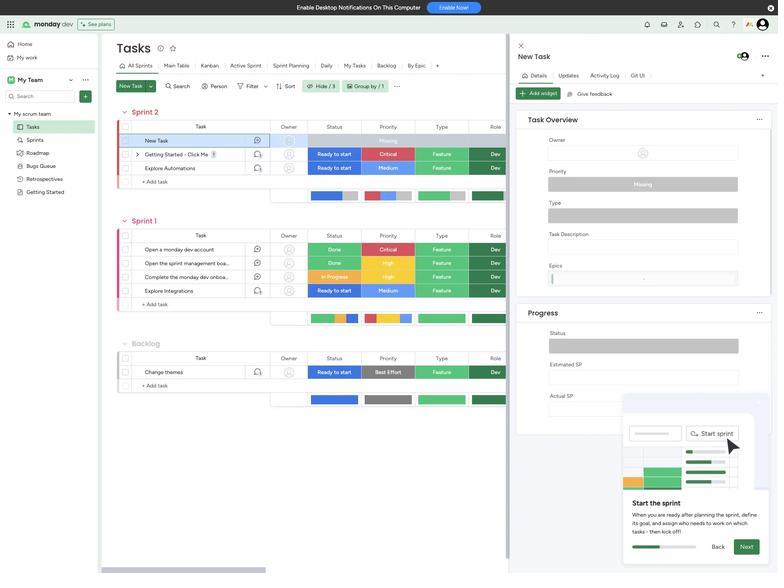 Task type: locate. For each thing, give the bounding box(es) containing it.
1 vertical spatial done
[[328, 260, 341, 267]]

to for explore automations
[[334, 165, 339, 171]]

2 critical from the top
[[380, 247, 397, 253]]

1 vertical spatial getting
[[26, 189, 45, 195]]

lottie animation image
[[623, 397, 769, 493]]

status field for sprint 2
[[325, 123, 344, 131]]

0 horizontal spatial -
[[184, 152, 186, 158]]

2 status field from the top
[[325, 232, 344, 240]]

backlog up 'change'
[[132, 339, 160, 349]]

dev down management
[[200, 274, 209, 281]]

6 dev from the top
[[491, 288, 500, 294]]

tasks up all
[[117, 40, 151, 57]]

sprint 1
[[132, 216, 157, 226]]

the left sprint,
[[716, 512, 724, 519]]

new down "sprint 2" field at the top of the page
[[145, 138, 156, 144]]

1 vertical spatial sp
[[567, 393, 573, 400]]

0 vertical spatial monday
[[34, 20, 60, 29]]

0 vertical spatial backlog
[[377, 63, 396, 69]]

task description
[[549, 231, 589, 238]]

1 horizontal spatial new task
[[145, 138, 168, 144]]

2 vertical spatial -
[[646, 529, 648, 536]]

0 horizontal spatial dev
[[62, 20, 73, 29]]

dev left see
[[62, 20, 73, 29]]

my inside my tasks 'button'
[[344, 63, 352, 69]]

0 horizontal spatial work
[[26, 54, 37, 61]]

my for my work
[[17, 54, 24, 61]]

m
[[9, 77, 13, 83]]

0 vertical spatial open
[[145, 247, 158, 253]]

2 open from the top
[[145, 260, 158, 267]]

dev for open
[[184, 247, 193, 253]]

give feedback
[[578, 91, 612, 97]]

started for getting started - click me
[[165, 152, 183, 158]]

2 dapulse drag handle 3 image from the top
[[521, 310, 524, 316]]

sp right estimated
[[576, 362, 582, 368]]

add view image
[[436, 63, 439, 69], [761, 73, 764, 79]]

its
[[632, 521, 638, 527]]

1 vertical spatial type field
[[434, 232, 450, 240]]

0 horizontal spatial enable
[[297, 4, 314, 11]]

backlog button
[[372, 60, 402, 72]]

notifications
[[339, 4, 372, 11]]

type field for backlog
[[434, 355, 450, 363]]

start for getting started - click me
[[340, 151, 352, 158]]

0 horizontal spatial new task
[[119, 83, 142, 89]]

1 vertical spatial role field
[[489, 232, 503, 240]]

1 vertical spatial backlog
[[132, 339, 160, 349]]

0 vertical spatial close image
[[519, 43, 524, 49]]

0 horizontal spatial started
[[46, 189, 64, 195]]

open
[[145, 247, 158, 253], [145, 260, 158, 267]]

0 horizontal spatial sprint
[[169, 260, 183, 267]]

sprint inside "sprint 1" field
[[132, 216, 153, 226]]

enable for enable desktop notifications on this computer
[[297, 4, 314, 11]]

sort
[[285, 83, 295, 90]]

git ui
[[631, 72, 645, 79]]

sprints up the roadmap
[[26, 137, 44, 143]]

started down retrospectives
[[46, 189, 64, 195]]

desktop
[[316, 4, 337, 11]]

1 horizontal spatial work
[[713, 521, 725, 527]]

public board image down 'scrum' at the top of page
[[16, 123, 24, 131]]

the for open
[[160, 260, 168, 267]]

1 role from the top
[[490, 124, 501, 130]]

1 horizontal spatial enable
[[439, 5, 455, 11]]

1 vertical spatial dev
[[184, 247, 193, 253]]

1 vertical spatial close image
[[756, 399, 764, 407]]

1 start from the top
[[340, 151, 352, 158]]

2 explore from the top
[[145, 288, 163, 295]]

my right caret down image
[[14, 111, 21, 117]]

1 public board image from the top
[[16, 123, 24, 131]]

2 ready to start from the top
[[318, 165, 352, 171]]

1 button for change themes
[[245, 366, 270, 379]]

sprint inside "sprint 2" field
[[132, 107, 153, 117]]

+ add task text field down "automations"
[[136, 178, 223, 187]]

0 vertical spatial started
[[165, 152, 183, 158]]

person button
[[199, 80, 232, 92]]

maria williams image
[[757, 18, 769, 31], [740, 51, 750, 61]]

2 vertical spatial role field
[[489, 355, 503, 363]]

1 vertical spatial more dots image
[[757, 310, 762, 316]]

sprint inside sprint planning button
[[273, 63, 288, 69]]

Search field
[[171, 81, 194, 92]]

backlog for backlog button
[[377, 63, 396, 69]]

2 horizontal spatial new
[[518, 52, 533, 61]]

estimated
[[550, 362, 574, 368]]

my
[[17, 54, 24, 61], [344, 63, 352, 69], [18, 76, 26, 83], [14, 111, 21, 117]]

0 horizontal spatial missing
[[379, 138, 397, 144]]

priority for first priority 'field' from the bottom of the page
[[380, 355, 397, 362]]

6 feature from the top
[[433, 288, 451, 294]]

1 vertical spatial work
[[713, 521, 725, 527]]

overview
[[546, 115, 578, 124]]

1 vertical spatial high
[[383, 274, 394, 280]]

tasks down my scrum team at the left top of the page
[[26, 124, 39, 130]]

explore automations
[[145, 165, 195, 172]]

bugs
[[26, 163, 38, 169]]

new task inside button
[[119, 83, 142, 89]]

getting
[[145, 152, 163, 158], [26, 189, 45, 195]]

role
[[490, 124, 501, 130], [490, 233, 501, 239], [490, 355, 501, 362]]

5 feature from the top
[[433, 274, 451, 280]]

1 vertical spatial explore
[[145, 288, 163, 295]]

the up the you
[[650, 499, 661, 508]]

1 open from the top
[[145, 247, 158, 253]]

/ right by on the top left of the page
[[378, 83, 380, 90]]

dapulse addbtn image
[[737, 54, 742, 59]]

1 vertical spatial role
[[490, 233, 501, 239]]

public board image left getting started
[[16, 189, 24, 196]]

0 vertical spatial sprint
[[169, 260, 183, 267]]

getting inside list box
[[26, 189, 45, 195]]

Search in workspace field
[[16, 92, 64, 101]]

2 / from the left
[[378, 83, 380, 90]]

more dots image
[[757, 117, 762, 123], [757, 310, 762, 316]]

my inside workspace selection element
[[18, 76, 26, 83]]

my right the daily
[[344, 63, 352, 69]]

0 horizontal spatial tasks
[[26, 124, 39, 130]]

give feedback button
[[564, 88, 615, 100]]

1 vertical spatial tasks
[[353, 63, 366, 69]]

0 vertical spatial explore
[[145, 165, 163, 172]]

3 ready from the top
[[318, 288, 333, 294]]

+ Add task text field
[[136, 300, 223, 310]]

1 priority field from the top
[[378, 123, 399, 131]]

2 medium from the top
[[379, 288, 398, 294]]

my team
[[18, 76, 43, 83]]

1 dapulse drag handle 3 image from the top
[[521, 117, 524, 123]]

tasks inside 'button'
[[353, 63, 366, 69]]

2 vertical spatial dev
[[200, 274, 209, 281]]

1 vertical spatial critical
[[380, 247, 397, 253]]

explore integrations
[[145, 288, 193, 295]]

Role field
[[489, 123, 503, 131], [489, 232, 503, 240], [489, 355, 503, 363]]

start
[[632, 499, 648, 508]]

list box
[[0, 106, 98, 302]]

1 button for explore integrations
[[245, 284, 270, 298]]

1 vertical spatial dapulse drag handle 3 image
[[521, 310, 524, 316]]

done
[[328, 247, 341, 253], [328, 260, 341, 267]]

1 ready from the top
[[318, 151, 333, 158]]

work
[[26, 54, 37, 61], [713, 521, 725, 527]]

1 vertical spatial new
[[119, 83, 131, 89]]

by
[[371, 83, 377, 90]]

lottie animation element
[[623, 394, 769, 493]]

backlog up menu icon at the top right of page
[[377, 63, 396, 69]]

1 vertical spatial new task
[[119, 83, 142, 89]]

4 ready to start from the top
[[318, 369, 352, 376]]

all
[[128, 63, 134, 69]]

sp right actual
[[567, 393, 573, 400]]

ready
[[667, 512, 680, 519]]

dev up open the sprint management board
[[184, 247, 193, 253]]

add view image down options image
[[761, 73, 764, 79]]

new task left angle down image
[[119, 83, 142, 89]]

close image
[[519, 43, 524, 49], [756, 399, 764, 407]]

1 vertical spatial missing
[[634, 181, 652, 188]]

complete the monday dev onboarding flow
[[145, 274, 249, 281]]

start
[[340, 151, 352, 158], [340, 165, 352, 171], [340, 288, 352, 294], [340, 369, 352, 376]]

enable inside button
[[439, 5, 455, 11]]

sprint down open a monday dev account
[[169, 260, 183, 267]]

1 vertical spatial status field
[[325, 232, 344, 240]]

activity log button
[[585, 70, 625, 82]]

2 vertical spatial monday
[[179, 274, 199, 281]]

Owner field
[[279, 123, 299, 131], [279, 232, 299, 240], [279, 355, 299, 363]]

7 feature from the top
[[433, 369, 451, 376]]

0 horizontal spatial sprints
[[26, 137, 44, 143]]

1 horizontal spatial add view image
[[761, 73, 764, 79]]

account
[[194, 247, 214, 253]]

type field for sprint 1
[[434, 232, 450, 240]]

3 ready to start from the top
[[318, 288, 352, 294]]

sprint for open
[[169, 260, 183, 267]]

git ui button
[[625, 70, 651, 82]]

open left "a" on the top of page
[[145, 247, 158, 253]]

1 vertical spatial progress
[[528, 308, 558, 318]]

0 horizontal spatial getting
[[26, 189, 45, 195]]

+ Add task text field
[[136, 178, 223, 187], [136, 382, 223, 391]]

sprint,
[[726, 512, 741, 519]]

to
[[334, 151, 339, 158], [334, 165, 339, 171], [334, 288, 339, 294], [334, 369, 339, 376], [706, 521, 712, 527]]

2 vertical spatial role
[[490, 355, 501, 362]]

home button
[[5, 38, 82, 51]]

sprint 2
[[132, 107, 158, 117]]

missing
[[379, 138, 397, 144], [634, 181, 652, 188]]

the up integrations
[[170, 274, 178, 281]]

kick
[[662, 529, 671, 536]]

getting down retrospectives
[[26, 189, 45, 195]]

1 dev from the top
[[491, 151, 500, 158]]

in
[[321, 274, 326, 280]]

ready for change themes
[[318, 369, 333, 376]]

my right workspace image
[[18, 76, 26, 83]]

monday right "a" on the top of page
[[164, 247, 183, 253]]

/ left 3
[[329, 83, 331, 90]]

3 start from the top
[[340, 288, 352, 294]]

ready to start
[[318, 151, 352, 158], [318, 165, 352, 171], [318, 288, 352, 294], [318, 369, 352, 376]]

0 vertical spatial missing
[[379, 138, 397, 144]]

1 vertical spatial medium
[[379, 288, 398, 294]]

more dots image for task overview
[[757, 117, 762, 123]]

- inside when you are ready after planning the sprint, define its goal, and assign who needs to work on which tasks - then kick off!
[[646, 529, 648, 536]]

Sprint 2 field
[[130, 107, 160, 117]]

ready to start for getting started - click me
[[318, 151, 352, 158]]

1 explore from the top
[[145, 165, 163, 172]]

my inside my work button
[[17, 54, 24, 61]]

new inside field
[[518, 52, 533, 61]]

0 horizontal spatial new
[[119, 83, 131, 89]]

progress bar
[[632, 546, 660, 549]]

dapulse drag handle 3 image
[[521, 117, 524, 123], [521, 310, 524, 316]]

sp for estimated sp
[[576, 362, 582, 368]]

backlog inside button
[[377, 63, 396, 69]]

/
[[329, 83, 331, 90], [378, 83, 380, 90]]

backlog for backlog field
[[132, 339, 160, 349]]

1 horizontal spatial started
[[165, 152, 183, 158]]

new task up "getting started - click me" on the left top
[[145, 138, 168, 144]]

type
[[436, 124, 448, 130], [549, 200, 561, 206], [436, 233, 448, 239], [436, 355, 448, 362]]

enable desktop notifications on this computer
[[297, 4, 421, 11]]

task
[[535, 52, 550, 61], [132, 83, 142, 89], [528, 115, 544, 124], [196, 124, 206, 130], [158, 138, 168, 144], [549, 231, 560, 238], [196, 232, 206, 239], [196, 355, 206, 362]]

0 vertical spatial status field
[[325, 123, 344, 131]]

1 vertical spatial sprint
[[662, 499, 681, 508]]

2 vertical spatial type field
[[434, 355, 450, 363]]

2 vertical spatial priority field
[[378, 355, 399, 363]]

started
[[165, 152, 183, 158], [46, 189, 64, 195]]

daily button
[[315, 60, 338, 72]]

arrow down image
[[261, 82, 270, 91]]

0 vertical spatial high
[[383, 260, 394, 267]]

1 role field from the top
[[489, 123, 503, 131]]

1 vertical spatial + add task text field
[[136, 382, 223, 391]]

all sprints button
[[116, 60, 158, 72]]

0 vertical spatial critical
[[380, 151, 397, 158]]

critical
[[380, 151, 397, 158], [380, 247, 397, 253]]

0 vertical spatial dev
[[62, 20, 73, 29]]

0 vertical spatial dapulse drag handle 3 image
[[521, 117, 524, 123]]

1 critical from the top
[[380, 151, 397, 158]]

open the sprint management board
[[145, 260, 231, 267]]

3 owner field from the top
[[279, 355, 299, 363]]

by epic button
[[402, 60, 431, 72]]

1 / from the left
[[329, 83, 331, 90]]

dev for complete
[[200, 274, 209, 281]]

1 horizontal spatial new
[[145, 138, 156, 144]]

2 vertical spatial owner field
[[279, 355, 299, 363]]

my down home
[[17, 54, 24, 61]]

2 horizontal spatial new task
[[518, 52, 550, 61]]

team
[[39, 111, 51, 117]]

more dots image for progress
[[757, 310, 762, 316]]

1 vertical spatial started
[[46, 189, 64, 195]]

workspace selection element
[[7, 75, 44, 85]]

sprints right all
[[135, 63, 152, 69]]

my for my team
[[18, 76, 26, 83]]

main table
[[164, 63, 189, 69]]

1 vertical spatial add view image
[[761, 73, 764, 79]]

1 status field from the top
[[325, 123, 344, 131]]

0 vertical spatial maria williams image
[[757, 18, 769, 31]]

sprints inside button
[[135, 63, 152, 69]]

new up "details" button
[[518, 52, 533, 61]]

menu image
[[393, 82, 401, 90]]

+ add task text field down themes
[[136, 382, 223, 391]]

2 more dots image from the top
[[757, 310, 762, 316]]

1 medium from the top
[[379, 165, 398, 171]]

Priority field
[[378, 123, 399, 131], [378, 232, 399, 240], [378, 355, 399, 363]]

monday dev
[[34, 20, 73, 29]]

-
[[184, 152, 186, 158], [643, 276, 645, 282], [646, 529, 648, 536]]

on
[[373, 4, 381, 11]]

tasks up group
[[353, 63, 366, 69]]

table
[[177, 63, 189, 69]]

planning
[[289, 63, 309, 69]]

4 start from the top
[[340, 369, 352, 376]]

0 vertical spatial medium
[[379, 165, 398, 171]]

explore down complete
[[145, 288, 163, 295]]

work left on
[[713, 521, 725, 527]]

1 horizontal spatial getting
[[145, 152, 163, 158]]

filter button
[[234, 80, 270, 92]]

active
[[230, 63, 246, 69]]

0 vertical spatial public board image
[[16, 123, 24, 131]]

maria williams image down "dapulse close" icon
[[757, 18, 769, 31]]

angle down image
[[149, 83, 153, 89]]

kanban
[[201, 63, 219, 69]]

4 ready from the top
[[318, 369, 333, 376]]

Sprint 1 field
[[130, 216, 159, 226]]

0 vertical spatial + add task text field
[[136, 178, 223, 187]]

next button
[[734, 540, 760, 555]]

tasks inside list box
[[26, 124, 39, 130]]

the inside when you are ready after planning the sprint, define its goal, and assign who needs to work on which tasks - then kick off!
[[716, 512, 724, 519]]

define
[[742, 512, 757, 519]]

3 role from the top
[[490, 355, 501, 362]]

started up explore automations
[[165, 152, 183, 158]]

2 owner field from the top
[[279, 232, 299, 240]]

1 button
[[211, 148, 216, 161], [245, 148, 270, 161], [245, 161, 270, 175], [245, 284, 270, 298], [245, 366, 270, 379]]

bugs queue
[[26, 163, 56, 169]]

1 vertical spatial maria williams image
[[740, 51, 750, 61]]

monday
[[34, 20, 60, 29], [164, 247, 183, 253], [179, 274, 199, 281]]

1 horizontal spatial sp
[[576, 362, 582, 368]]

sprint for start
[[662, 499, 681, 508]]

0 vertical spatial getting
[[145, 152, 163, 158]]

1 ready to start from the top
[[318, 151, 352, 158]]

ready to start for explore integrations
[[318, 288, 352, 294]]

1 + add task text field from the top
[[136, 178, 223, 187]]

1 button for explore automations
[[245, 161, 270, 175]]

sprint for sprint 2
[[132, 107, 153, 117]]

show board description image
[[156, 44, 165, 52]]

a
[[160, 247, 162, 253]]

workspace options image
[[82, 76, 89, 84]]

3 dev from the top
[[491, 247, 500, 253]]

0 vertical spatial new task
[[518, 52, 550, 61]]

1 horizontal spatial progress
[[528, 308, 558, 318]]

work down home
[[26, 54, 37, 61]]

new
[[518, 52, 533, 61], [119, 83, 131, 89], [145, 138, 156, 144]]

2 + add task text field from the top
[[136, 382, 223, 391]]

2 role field from the top
[[489, 232, 503, 240]]

group by / 1
[[354, 83, 384, 90]]

monday for complete
[[179, 274, 199, 281]]

0 horizontal spatial add view image
[[436, 63, 439, 69]]

started inside list box
[[46, 189, 64, 195]]

monday up the home button
[[34, 20, 60, 29]]

open for open the sprint management board
[[145, 260, 158, 267]]

getting up explore automations
[[145, 152, 163, 158]]

enable left now!
[[439, 5, 455, 11]]

updates button
[[553, 70, 585, 82]]

1 vertical spatial monday
[[164, 247, 183, 253]]

1 vertical spatial public board image
[[16, 189, 24, 196]]

priority for 2nd priority 'field' from the top
[[380, 233, 397, 239]]

2 start from the top
[[340, 165, 352, 171]]

goal,
[[640, 521, 651, 527]]

open up complete
[[145, 260, 158, 267]]

new task inside field
[[518, 52, 550, 61]]

to for explore integrations
[[334, 288, 339, 294]]

0 vertical spatial progress
[[327, 274, 348, 280]]

0 vertical spatial done
[[328, 247, 341, 253]]

2 public board image from the top
[[16, 189, 24, 196]]

3 type field from the top
[[434, 355, 450, 363]]

1 horizontal spatial sprint
[[662, 499, 681, 508]]

priority
[[380, 124, 397, 130], [549, 168, 566, 175], [380, 233, 397, 239], [380, 355, 397, 362]]

which
[[733, 521, 748, 527]]

1 horizontal spatial dev
[[184, 247, 193, 253]]

0 vertical spatial sp
[[576, 362, 582, 368]]

option
[[0, 107, 98, 109]]

explore left "automations"
[[145, 165, 163, 172]]

4 feature from the top
[[433, 260, 451, 267]]

sprint up ready
[[662, 499, 681, 508]]

Status field
[[325, 123, 344, 131], [325, 232, 344, 240], [325, 355, 344, 363]]

add view image right epic
[[436, 63, 439, 69]]

backlog inside field
[[132, 339, 160, 349]]

0 vertical spatial role
[[490, 124, 501, 130]]

1 horizontal spatial backlog
[[377, 63, 396, 69]]

monday down open the sprint management board
[[179, 274, 199, 281]]

0 vertical spatial work
[[26, 54, 37, 61]]

my for my scrum team
[[14, 111, 21, 117]]

1 vertical spatial priority field
[[378, 232, 399, 240]]

1
[[382, 83, 384, 90], [213, 152, 215, 157], [260, 154, 261, 158], [260, 168, 261, 172], [154, 216, 157, 226], [260, 290, 261, 295], [260, 372, 261, 376]]

new down all
[[119, 83, 131, 89]]

details
[[531, 72, 547, 79]]

maria williams image left options image
[[740, 51, 750, 61]]

3 status field from the top
[[325, 355, 344, 363]]

my inside list box
[[14, 111, 21, 117]]

Type field
[[434, 123, 450, 131], [434, 232, 450, 240], [434, 355, 450, 363]]

1 more dots image from the top
[[757, 117, 762, 123]]

who
[[679, 521, 689, 527]]

tasks
[[117, 40, 151, 57], [353, 63, 366, 69], [26, 124, 39, 130]]

2 type field from the top
[[434, 232, 450, 240]]

1 vertical spatial owner field
[[279, 232, 299, 240]]

2 horizontal spatial -
[[646, 529, 648, 536]]

1 horizontal spatial sprints
[[135, 63, 152, 69]]

1 vertical spatial -
[[643, 276, 645, 282]]

1 owner field from the top
[[279, 123, 299, 131]]

dapulse drag handle 3 image for progress
[[521, 310, 524, 316]]

filter
[[246, 83, 259, 90]]

the down "a" on the top of page
[[160, 260, 168, 267]]

sprint
[[247, 63, 262, 69], [273, 63, 288, 69], [132, 107, 153, 117], [132, 216, 153, 226]]

enable left desktop
[[297, 4, 314, 11]]

0 vertical spatial tasks
[[117, 40, 151, 57]]

2 ready from the top
[[318, 165, 333, 171]]

priority for 1st priority 'field'
[[380, 124, 397, 130]]

group
[[354, 83, 370, 90]]

2 priority field from the top
[[378, 232, 399, 240]]

new task up "details" button
[[518, 52, 550, 61]]

public board image
[[16, 123, 24, 131], [16, 189, 24, 196]]

open for open a monday dev account
[[145, 247, 158, 253]]

2 feature from the top
[[433, 165, 451, 171]]



Task type: describe. For each thing, give the bounding box(es) containing it.
enable now!
[[439, 5, 469, 11]]

and
[[652, 521, 661, 527]]

1 type field from the top
[[434, 123, 450, 131]]

start the sprint
[[632, 499, 681, 508]]

getting started - click me
[[145, 152, 208, 158]]

Tasks field
[[115, 40, 153, 57]]

to for change themes
[[334, 369, 339, 376]]

automations
[[164, 165, 195, 172]]

Backlog field
[[130, 339, 162, 349]]

add to favorites image
[[169, 44, 177, 52]]

my scrum team
[[14, 111, 51, 117]]

by
[[408, 63, 414, 69]]

tasks
[[632, 529, 645, 536]]

0 horizontal spatial close image
[[519, 43, 524, 49]]

public board image for tasks
[[16, 123, 24, 131]]

new inside button
[[119, 83, 131, 89]]

caret down image
[[8, 111, 11, 117]]

start for explore integrations
[[340, 288, 352, 294]]

planning
[[694, 512, 715, 519]]

2 vertical spatial new
[[145, 138, 156, 144]]

options image
[[82, 93, 89, 100]]

getting for getting started - click me
[[145, 152, 163, 158]]

task inside field
[[535, 52, 550, 61]]

notifications image
[[644, 21, 651, 28]]

flow
[[239, 274, 249, 281]]

4 dev from the top
[[491, 260, 500, 267]]

0 horizontal spatial progress
[[327, 274, 348, 280]]

1 high from the top
[[383, 260, 394, 267]]

sort button
[[273, 80, 300, 92]]

are
[[658, 512, 666, 519]]

status field for sprint 1
[[325, 232, 344, 240]]

my tasks button
[[338, 60, 372, 72]]

dapulse drag 2 image
[[511, 295, 513, 304]]

dapulse drag handle 3 image for task overview
[[521, 117, 524, 123]]

my tasks
[[344, 63, 366, 69]]

see
[[88, 21, 97, 28]]

5 dev from the top
[[491, 274, 500, 280]]

scrum
[[22, 111, 37, 117]]

help image
[[730, 21, 738, 28]]

1 horizontal spatial tasks
[[117, 40, 151, 57]]

best effort
[[375, 369, 401, 376]]

medium for explore automations
[[379, 165, 398, 171]]

change themes
[[145, 369, 183, 376]]

add
[[530, 90, 540, 97]]

estimated sp
[[550, 362, 582, 368]]

ready to start for explore automations
[[318, 165, 352, 171]]

1 done from the top
[[328, 247, 341, 253]]

1 button for getting started - click me
[[245, 148, 270, 161]]

2 role from the top
[[490, 233, 501, 239]]

1 feature from the top
[[433, 151, 451, 158]]

log
[[610, 72, 620, 79]]

themes
[[165, 369, 183, 376]]

ready to start for change themes
[[318, 369, 352, 376]]

ready for getting started - click me
[[318, 151, 333, 158]]

sprints inside list box
[[26, 137, 44, 143]]

all sprints
[[128, 63, 152, 69]]

now!
[[457, 5, 469, 11]]

details button
[[519, 70, 553, 82]]

v2 search image
[[166, 82, 171, 91]]

monday for open
[[164, 247, 183, 253]]

epics
[[549, 263, 562, 269]]

sprint for sprint 1
[[132, 216, 153, 226]]

activity
[[590, 72, 609, 79]]

0 vertical spatial add view image
[[436, 63, 439, 69]]

sprint for sprint planning
[[273, 63, 288, 69]]

public board image for getting started
[[16, 189, 24, 196]]

person
[[211, 83, 227, 90]]

to inside when you are ready after planning the sprint, define its goal, and assign who needs to work on which tasks - then kick off!
[[706, 521, 712, 527]]

task inside button
[[132, 83, 142, 89]]

work inside button
[[26, 54, 37, 61]]

workspace image
[[7, 76, 15, 84]]

3 feature from the top
[[433, 247, 451, 253]]

computer
[[394, 4, 421, 11]]

updates
[[559, 72, 579, 79]]

home
[[18, 41, 32, 48]]

see plans
[[88, 21, 111, 28]]

new task button
[[116, 80, 145, 92]]

ready for explore automations
[[318, 165, 333, 171]]

daily
[[321, 63, 333, 69]]

options image
[[762, 51, 769, 62]]

board
[[217, 260, 231, 267]]

the for start
[[650, 499, 661, 508]]

management
[[184, 260, 216, 267]]

owner field for sprint 1
[[279, 232, 299, 240]]

active sprint
[[230, 63, 262, 69]]

add widget button
[[516, 87, 561, 100]]

active sprint button
[[225, 60, 267, 72]]

best
[[375, 369, 386, 376]]

my work
[[17, 54, 37, 61]]

work inside when you are ready after planning the sprint, define its goal, and assign who needs to work on which tasks - then kick off!
[[713, 521, 725, 527]]

widget
[[541, 90, 558, 97]]

next
[[740, 543, 754, 551]]

New Task field
[[516, 52, 736, 62]]

1 horizontal spatial missing
[[634, 181, 652, 188]]

back button
[[706, 540, 731, 555]]

kanban button
[[195, 60, 225, 72]]

when
[[632, 512, 647, 519]]

onboarding
[[210, 274, 238, 281]]

7 dev from the top
[[491, 369, 500, 376]]

medium for explore integrations
[[379, 288, 398, 294]]

ui
[[640, 72, 645, 79]]

getting for getting started
[[26, 189, 45, 195]]

integrations
[[164, 288, 193, 295]]

owner field for backlog
[[279, 355, 299, 363]]

1 horizontal spatial close image
[[756, 399, 764, 407]]

off!
[[673, 529, 681, 536]]

3 role field from the top
[[489, 355, 503, 363]]

invite members image
[[677, 21, 685, 28]]

description
[[561, 231, 589, 238]]

1 inside field
[[154, 216, 157, 226]]

1 horizontal spatial -
[[643, 276, 645, 282]]

2 vertical spatial new task
[[145, 138, 168, 144]]

complete
[[145, 274, 169, 281]]

explore for explore automations
[[145, 165, 163, 172]]

inbox image
[[660, 21, 668, 28]]

dapulse close image
[[768, 5, 774, 12]]

my work button
[[5, 52, 82, 64]]

in progress
[[321, 274, 348, 280]]

actual sp
[[550, 393, 573, 400]]

0 vertical spatial -
[[184, 152, 186, 158]]

the for complete
[[170, 274, 178, 281]]

sprint inside active sprint button
[[247, 63, 262, 69]]

started for getting started
[[46, 189, 64, 195]]

sp for actual sp
[[567, 393, 573, 400]]

getting started
[[26, 189, 64, 195]]

by epic
[[408, 63, 426, 69]]

1 horizontal spatial maria williams image
[[757, 18, 769, 31]]

apps image
[[694, 21, 702, 28]]

open a monday dev account
[[145, 247, 214, 253]]

3 priority field from the top
[[378, 355, 399, 363]]

to for getting started - click me
[[334, 151, 339, 158]]

2 high from the top
[[383, 274, 394, 280]]

enable for enable now!
[[439, 5, 455, 11]]

actual
[[550, 393, 565, 400]]

effort
[[387, 369, 401, 376]]

start for explore automations
[[340, 165, 352, 171]]

hide
[[316, 83, 327, 90]]

change
[[145, 369, 164, 376]]

ready for explore integrations
[[318, 288, 333, 294]]

my for my tasks
[[344, 63, 352, 69]]

search everything image
[[713, 21, 721, 28]]

you
[[648, 512, 657, 519]]

2 done from the top
[[328, 260, 341, 267]]

select product image
[[7, 21, 15, 28]]

explore for explore integrations
[[145, 288, 163, 295]]

list box containing my scrum team
[[0, 106, 98, 302]]

then
[[650, 529, 661, 536]]

plans
[[98, 21, 111, 28]]

this
[[383, 4, 393, 11]]

main
[[164, 63, 176, 69]]

2 dev from the top
[[491, 165, 500, 171]]

0 horizontal spatial maria williams image
[[740, 51, 750, 61]]

start for change themes
[[340, 369, 352, 376]]

2
[[154, 107, 158, 117]]

3
[[332, 83, 335, 90]]



Task type: vqa. For each thing, say whether or not it's contained in the screenshot.
Sp associated with Estimated SP
yes



